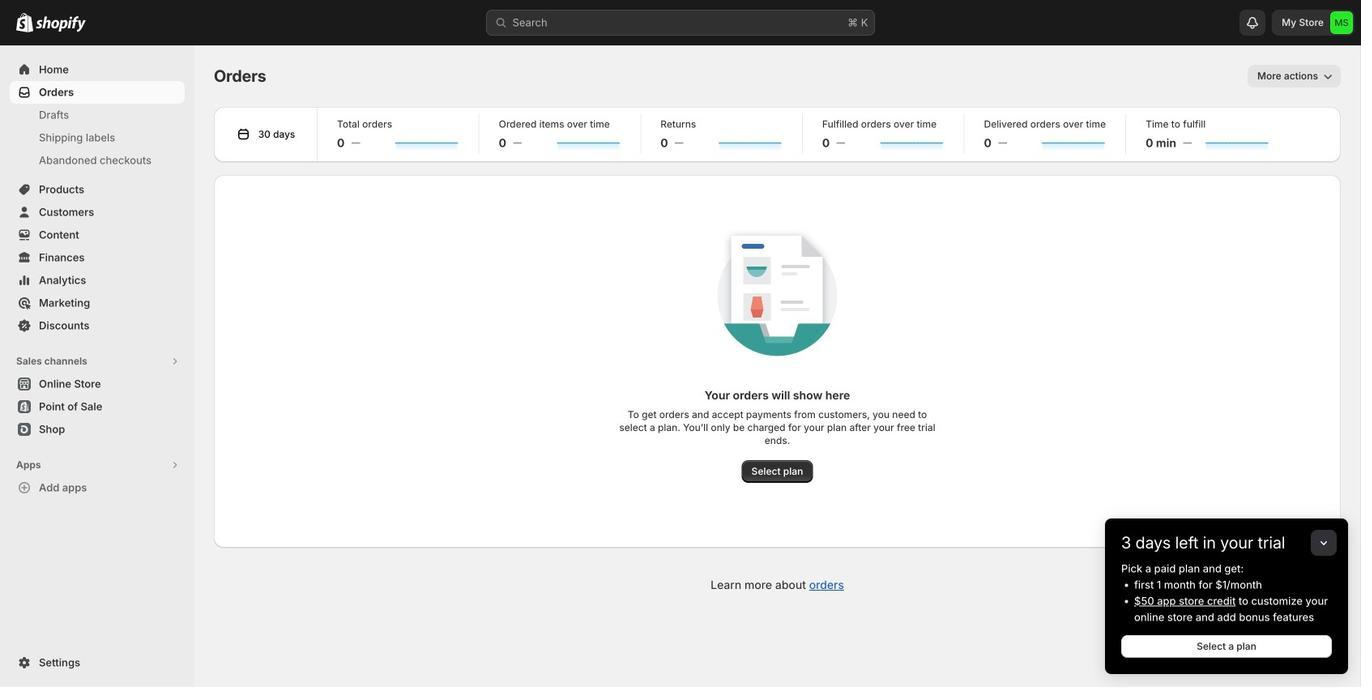 Task type: locate. For each thing, give the bounding box(es) containing it.
shopify image
[[36, 16, 86, 32]]

my store image
[[1331, 11, 1354, 34]]



Task type: describe. For each thing, give the bounding box(es) containing it.
shopify image
[[16, 13, 33, 32]]



Task type: vqa. For each thing, say whether or not it's contained in the screenshot.
Search or create customer text box
no



